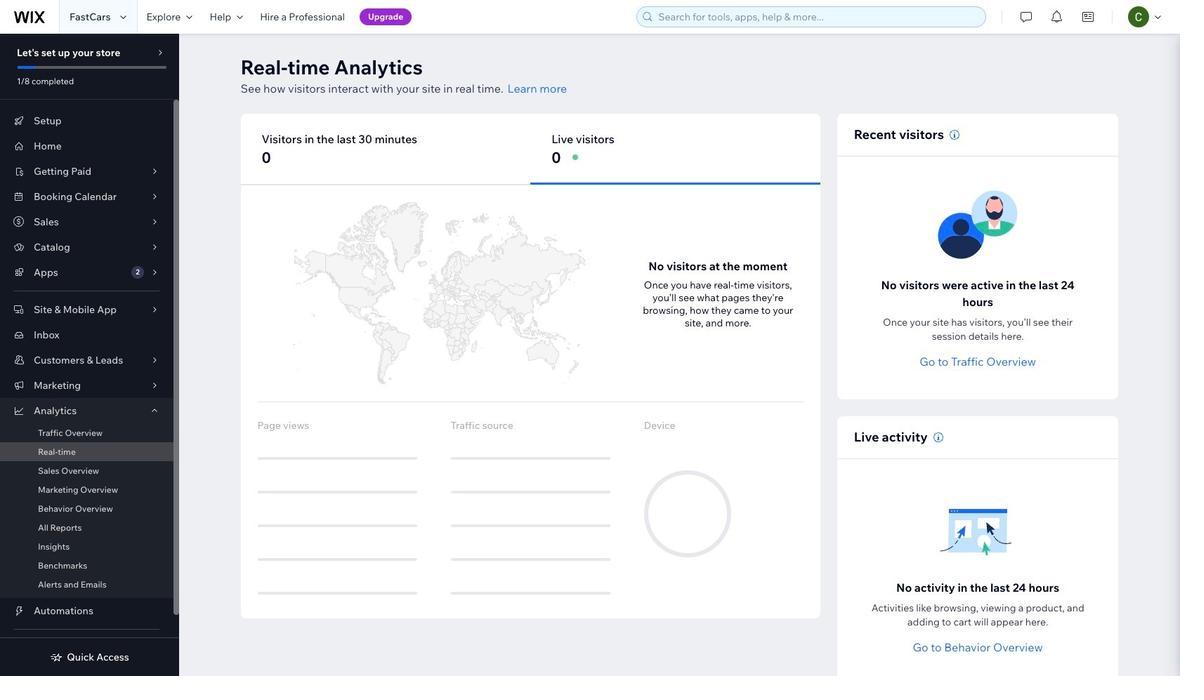 Task type: vqa. For each thing, say whether or not it's contained in the screenshot.
SEARCH FOR TOOLS, APPS, HELP & MORE... field
yes



Task type: describe. For each thing, give the bounding box(es) containing it.
a chart. image
[[258, 202, 616, 385]]

sidebar element
[[0, 34, 179, 677]]



Task type: locate. For each thing, give the bounding box(es) containing it.
tab list
[[241, 114, 821, 185]]

Search for tools, apps, help & more... field
[[654, 7, 982, 27]]



